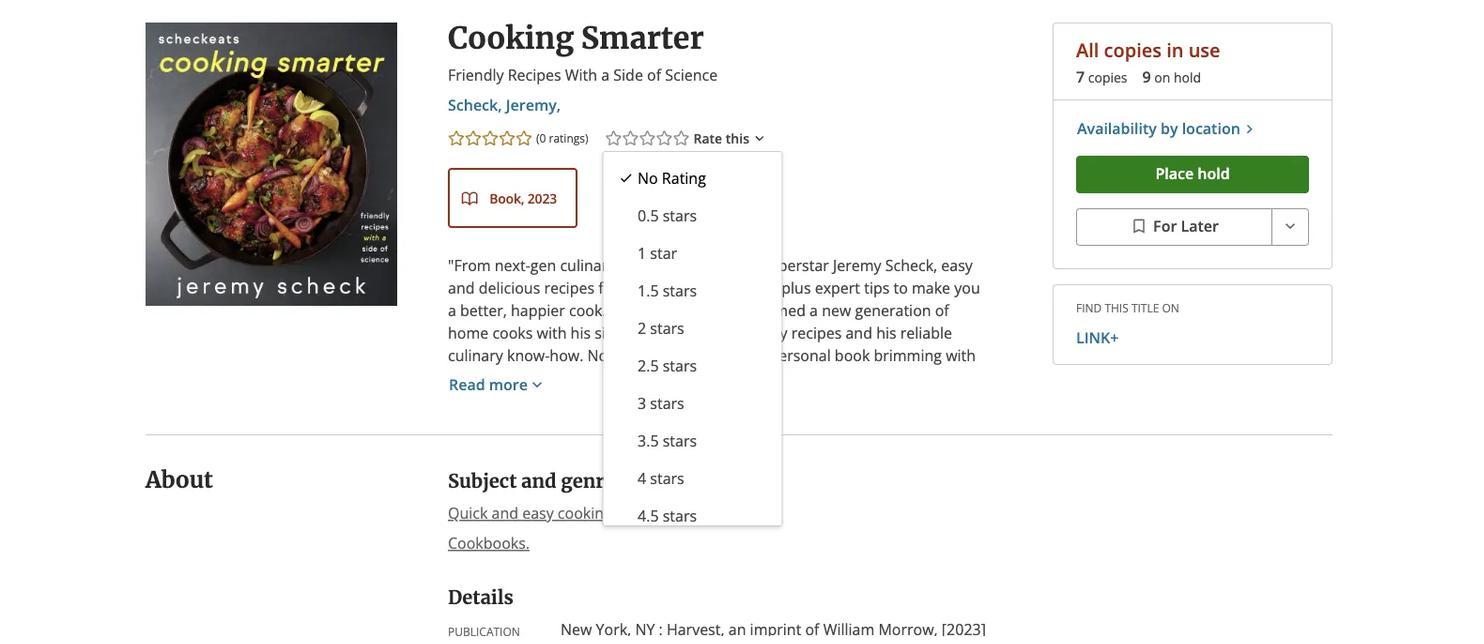 Task type: locate. For each thing, give the bounding box(es) containing it.
1 horizontal spatial recipes
[[873, 413, 927, 434]]

svg star outline image
[[464, 129, 483, 148], [481, 129, 500, 148], [638, 129, 657, 148], [672, 129, 691, 148]]

4 stars button
[[604, 460, 782, 498]]

scheck
[[663, 301, 711, 321]]

easy
[[942, 256, 973, 276], [523, 504, 554, 524]]

all copies in use
[[1077, 37, 1221, 63]]

1 vertical spatial easy
[[523, 504, 554, 524]]

simple up get
[[570, 504, 616, 524]]

on right the 9
[[1155, 69, 1171, 87]]

and down now,
[[603, 368, 630, 389]]

now,
[[588, 346, 624, 366]]

4 stars
[[637, 469, 684, 489]]

to down "butter"
[[880, 571, 894, 592]]

1 vertical spatial delicious
[[676, 616, 738, 637]]

recipes down how.
[[549, 368, 599, 389]]

is
[[791, 571, 802, 592]]

svg chevron right image
[[1241, 120, 1259, 138]]

1 vertical spatial make
[[902, 526, 941, 546]]

about
[[146, 467, 213, 495]]

1.5
[[637, 281, 659, 301]]

0 vertical spatial culinary
[[560, 256, 616, 276]]

copies right the 7
[[1089, 69, 1128, 87]]

with left "side"
[[565, 65, 598, 85]]

svg star outline image
[[447, 129, 466, 148], [498, 129, 517, 148], [515, 129, 534, 148], [605, 129, 623, 148], [622, 129, 640, 148], [655, 129, 674, 148]]

2023
[[528, 190, 557, 207]]

of up creamy
[[714, 504, 728, 524]]

beyond-
[[724, 278, 782, 298]]

0 horizontal spatial scheck,
[[448, 95, 502, 115]]

this inside dropdown button
[[726, 130, 750, 148]]

details
[[448, 587, 514, 610]]

stars for 3 stars
[[650, 394, 684, 414]]

pasta
[[759, 526, 798, 546]]

use inside "from next-gen culinary phenom and tiktok superstar jeremy scheck, easy and delicious recipes for every day and beyond-plus expert tips to make you a better, happier cook. jeremy scheck has charmed a new generation of home cooks with his simple yet remarkably tasty recipes and his reliable culinary know-how. now, in this stunning and personal book brimming with approachable recipes and step-by-step guidance, jeremy shares the building blocks of what he calls culinary literacy: understanding why a recipe works and empowering readers to cook with confidence every day. recipes are designed to minimize single-use ingredients and equipment (for example, all baking recipes are no-mixer-required), encouraging versatility with easily available essentials and jeremy's favorite kitchen staples. invaluable primers throughout offer simple explanations of age-old techniques and food science facts, such as how to get the perfect creamy pasta sauce, how to make leftover veggie soup without a recipe, why you need brown butter in your life (and in your cookies!), and why a little sweetness is the secret to the best roast chicken. with this must-have kitchen companion, everyone can learn the basics of cooking simple but delicious food, whether
[[647, 436, 672, 456]]

copies up the 9
[[1104, 37, 1162, 63]]

stars for 4 stars
[[650, 469, 684, 489]]

to up "butter"
[[884, 526, 898, 546]]

with up building
[[946, 346, 976, 366]]

such
[[489, 526, 522, 546]]

scheck, down friendly
[[448, 95, 502, 115]]

scheck, up tips
[[886, 256, 938, 276]]

hold
[[1174, 69, 1202, 87], [1198, 163, 1230, 184]]

0 vertical spatial delicious
[[479, 278, 540, 298]]

this right the rate
[[726, 130, 750, 148]]

simple up now,
[[595, 323, 641, 343]]

the right is
[[806, 571, 829, 592]]

0 horizontal spatial every
[[623, 278, 661, 298]]

his down cook.
[[571, 323, 591, 343]]

0 vertical spatial are
[[931, 413, 954, 434]]

1 horizontal spatial how
[[850, 526, 880, 546]]

you up sweetness
[[746, 549, 772, 569]]

your up best
[[928, 549, 960, 569]]

your up chicken.
[[500, 571, 532, 592]]

are down the works
[[931, 413, 954, 434]]

all
[[967, 436, 982, 456]]

0 vertical spatial your
[[928, 549, 960, 569]]

star
[[650, 243, 677, 264]]

every up equipment
[[799, 413, 837, 434]]

kitchen down encouraging
[[738, 481, 789, 501]]

1 horizontal spatial why
[[714, 549, 742, 569]]

1 horizontal spatial his
[[877, 323, 897, 343]]

1 star
[[637, 243, 677, 264]]

and down invaluable
[[868, 504, 895, 524]]

blocks
[[448, 391, 492, 411]]

kitchen
[[738, 481, 789, 501], [692, 594, 744, 614]]

simple down must-
[[598, 616, 644, 637]]

shares
[[848, 368, 894, 389]]

use down cook
[[647, 436, 672, 456]]

rate this
[[694, 130, 750, 148]]

without
[[593, 549, 646, 569]]

0 vertical spatial recipes
[[508, 65, 561, 85]]

6 svg star outline image from the left
[[655, 129, 674, 148]]

place hold
[[1156, 163, 1230, 184]]

on right title
[[1163, 300, 1180, 316]]

for later button
[[1077, 208, 1273, 246]]

stars for 3.5 stars
[[663, 431, 697, 452]]

2 horizontal spatial svg chevron down image
[[1281, 217, 1300, 236]]

every
[[623, 278, 661, 298], [799, 413, 837, 434]]

this right the find
[[1105, 300, 1129, 316]]

subject and genre
[[448, 470, 615, 494]]

with up cooking
[[549, 594, 581, 614]]

of down approachable
[[496, 391, 510, 411]]

1 vertical spatial use
[[647, 436, 672, 456]]

0 horizontal spatial how
[[545, 526, 575, 546]]

0 horizontal spatial recipes
[[508, 65, 561, 85]]

svg chevron down image inside read more dropdown button
[[528, 376, 547, 395]]

1 horizontal spatial delicious
[[676, 616, 738, 637]]

1 vertical spatial every
[[799, 413, 837, 434]]

1 vertical spatial are
[[553, 459, 576, 479]]

hold inside button
[[1198, 163, 1230, 184]]

science
[[665, 65, 718, 85]]

svg chevron down image right the later
[[1281, 217, 1300, 236]]

in right "butter"
[[912, 549, 925, 569]]

with inside "from next-gen culinary phenom and tiktok superstar jeremy scheck, easy and delicious recipes for every day and beyond-plus expert tips to make you a better, happier cook. jeremy scheck has charmed a new generation of home cooks with his simple yet remarkably tasty recipes and his reliable culinary know-how. now, in this stunning and personal book brimming with approachable recipes and step-by-step guidance, jeremy shares the building blocks of what he calls culinary literacy: understanding why a recipe works and empowering readers to cook with confidence every day. recipes are designed to minimize single-use ingredients and equipment (for example, all baking recipes are no-mixer-required), encouraging versatility with easily available essentials and jeremy's favorite kitchen staples. invaluable primers throughout offer simple explanations of age-old techniques and food science facts, such as how to get the perfect creamy pasta sauce, how to make leftover veggie soup without a recipe, why you need brown butter in your life (and in your cookies!), and why a little sweetness is the secret to the best roast chicken. with this must-have kitchen companion, everyone can learn the basics of cooking simple but delicious food, whether
[[549, 594, 581, 614]]

how down the offer
[[545, 526, 575, 546]]

2 vertical spatial culinary
[[609, 391, 664, 411]]

0 vertical spatial easy
[[942, 256, 973, 276]]

are down minimize
[[553, 459, 576, 479]]

reliable
[[901, 323, 953, 343]]

recipes up the jeremy, at the left of page
[[508, 65, 561, 85]]

0 vertical spatial you
[[955, 278, 981, 298]]

stars for 2 stars
[[650, 319, 684, 339]]

of up reliable
[[935, 301, 950, 321]]

0 horizontal spatial are
[[553, 459, 576, 479]]

0 vertical spatial every
[[623, 278, 661, 298]]

on
[[1155, 69, 1171, 87], [1163, 300, 1180, 316]]

and up day
[[682, 256, 709, 276]]

2 his from the left
[[877, 323, 897, 343]]

9 on hold
[[1143, 67, 1202, 87]]

culinary down the home
[[448, 346, 503, 366]]

have
[[655, 594, 689, 614]]

0 horizontal spatial svg chevron down image
[[528, 376, 547, 395]]

1 vertical spatial you
[[746, 549, 772, 569]]

link+ link
[[1077, 327, 1310, 349]]

2 svg star outline image from the left
[[498, 129, 517, 148]]

0 vertical spatial with
[[565, 65, 598, 85]]

)
[[585, 131, 589, 146]]

1 horizontal spatial svg chevron down image
[[752, 129, 768, 148]]

all
[[1077, 37, 1100, 63]]

cooking
[[448, 19, 574, 56]]

his down generation
[[877, 323, 897, 343]]

1 vertical spatial scheck,
[[886, 256, 938, 276]]

why up must-
[[635, 571, 664, 592]]

a down shares on the right of the page
[[865, 391, 873, 411]]

happier
[[511, 301, 565, 321]]

1 vertical spatial recipes
[[873, 413, 927, 434]]

culinary down step-
[[609, 391, 664, 411]]

how up "butter"
[[850, 526, 880, 546]]

svg chevron down image right rate this
[[752, 129, 768, 148]]

easy up "as"
[[523, 504, 554, 524]]

recipes inside "from next-gen culinary phenom and tiktok superstar jeremy scheck, easy and delicious recipes for every day and beyond-plus expert tips to make you a better, happier cook. jeremy scheck has charmed a new generation of home cooks with his simple yet remarkably tasty recipes and his reliable culinary know-how. now, in this stunning and personal book brimming with approachable recipes and step-by-step guidance, jeremy shares the building blocks of what he calls culinary literacy: understanding why a recipe works and empowering readers to cook with confidence every day. recipes are designed to minimize single-use ingredients and equipment (for example, all baking recipes are no-mixer-required), encouraging versatility with easily available essentials and jeremy's favorite kitchen staples. invaluable primers throughout offer simple explanations of age-old techniques and food science facts, such as how to get the perfect creamy pasta sauce, how to make leftover veggie soup without a recipe, why you need brown butter in your life (and in your cookies!), and why a little sweetness is the secret to the best roast chicken. with this must-have kitchen companion, everyone can learn the basics of cooking simple but delicious food, whether
[[873, 413, 927, 434]]

copies
[[1104, 37, 1162, 63], [1089, 69, 1128, 87]]

why
[[833, 391, 861, 411], [714, 549, 742, 569], [635, 571, 664, 592]]

0 vertical spatial hold
[[1174, 69, 1202, 87]]

2 vertical spatial svg chevron down image
[[528, 376, 547, 395]]

1 horizontal spatial easy
[[942, 256, 973, 276]]

find
[[1077, 300, 1102, 316]]

you right tips
[[955, 278, 981, 298]]

stars for 0.5 stars
[[663, 206, 697, 226]]

life
[[964, 549, 985, 569]]

kitchen down 'little'
[[692, 594, 744, 614]]

culinary up for
[[560, 256, 616, 276]]

a left "side"
[[601, 65, 610, 85]]

why up day.
[[833, 391, 861, 411]]

copies inside 7 copies
[[1089, 69, 1128, 87]]

1 vertical spatial hold
[[1198, 163, 1230, 184]]

for
[[1154, 216, 1177, 236]]

the down roast
[[448, 616, 471, 637]]

how.
[[550, 346, 584, 366]]

a up have
[[668, 571, 676, 592]]

stars inside "button"
[[650, 394, 684, 414]]

baking
[[448, 459, 495, 479]]

your
[[928, 549, 960, 569], [500, 571, 532, 592]]

recipes inside cooking smarter friendly recipes with a side of science
[[508, 65, 561, 85]]

in right (and
[[483, 571, 496, 592]]

tips
[[865, 278, 890, 298]]

3
[[637, 394, 646, 414]]

of right "side"
[[647, 65, 661, 85]]

delicious down next-
[[479, 278, 540, 298]]

stars for 2.5 stars
[[663, 356, 697, 376]]

best
[[925, 571, 955, 592]]

1 horizontal spatial scheck,
[[886, 256, 938, 276]]

read more
[[449, 375, 528, 395]]

rate this button
[[603, 128, 771, 149]]

recipes up essentials
[[499, 459, 549, 479]]

generation
[[855, 301, 932, 321]]

invaluable
[[850, 481, 922, 501]]

svg chevron down image left he
[[528, 376, 547, 395]]

hold inside the 9 on hold
[[1174, 69, 1202, 87]]

0 vertical spatial on
[[1155, 69, 1171, 87]]

his
[[571, 323, 591, 343], [877, 323, 897, 343]]

in up step-
[[628, 346, 641, 366]]

why down creamy
[[714, 549, 742, 569]]

0 horizontal spatial your
[[500, 571, 532, 592]]

jeremy down personal
[[795, 368, 844, 389]]

2 vertical spatial why
[[635, 571, 664, 592]]

encouraging
[[721, 459, 808, 479]]

1 horizontal spatial use
[[1189, 37, 1221, 63]]

7
[[1077, 67, 1085, 87]]

a
[[601, 65, 610, 85], [448, 301, 456, 321], [810, 301, 818, 321], [865, 391, 873, 411], [650, 549, 659, 569], [668, 571, 676, 592]]

1 vertical spatial on
[[1163, 300, 1180, 316]]

with down happier
[[537, 323, 567, 343]]

2 vertical spatial simple
[[598, 616, 644, 637]]

0 vertical spatial use
[[1189, 37, 1221, 63]]

1 vertical spatial with
[[549, 594, 581, 614]]

and down "from
[[448, 278, 475, 298]]

recipe
[[877, 391, 921, 411]]

jeremy up yet
[[610, 301, 659, 321]]

jeremy
[[833, 256, 882, 276], [610, 301, 659, 321], [795, 368, 844, 389]]

on inside the 9 on hold
[[1155, 69, 1171, 87]]

required),
[[648, 459, 717, 479]]

svg chevron down image
[[752, 129, 768, 148], [1281, 217, 1300, 236], [528, 376, 547, 395]]

4 svg star outline image from the left
[[672, 129, 691, 148]]

delicious
[[479, 278, 540, 298], [676, 616, 738, 637]]

0 horizontal spatial use
[[647, 436, 672, 456]]

empowering
[[479, 413, 567, 434]]

phenom
[[620, 256, 679, 276]]

delicious down have
[[676, 616, 738, 637]]

0 vertical spatial copies
[[1104, 37, 1162, 63]]

make down food
[[902, 526, 941, 546]]

easy up reliable
[[942, 256, 973, 276]]

stunning
[[674, 346, 735, 366]]

superstar
[[762, 256, 829, 276]]

of inside cooking smarter friendly recipes with a side of science
[[647, 65, 661, 85]]

every down phenom
[[623, 278, 661, 298]]

with up invaluable
[[883, 459, 913, 479]]

primers
[[926, 481, 981, 501]]

1 vertical spatial kitchen
[[692, 594, 744, 614]]

0 horizontal spatial easy
[[523, 504, 554, 524]]

this left must-
[[585, 594, 611, 614]]

later
[[1181, 216, 1219, 236]]

use up the 9 on hold
[[1189, 37, 1221, 63]]

day.
[[841, 413, 870, 434]]

1 vertical spatial copies
[[1089, 69, 1128, 87]]

0 horizontal spatial his
[[571, 323, 591, 343]]

recipes down recipe
[[873, 413, 927, 434]]

0 horizontal spatial you
[[746, 549, 772, 569]]

make
[[912, 278, 951, 298], [902, 526, 941, 546]]

ratings
[[549, 131, 585, 146]]

0 vertical spatial svg chevron down image
[[752, 129, 768, 148]]

understanding
[[726, 391, 829, 411]]

readers
[[571, 413, 625, 434]]

0 vertical spatial why
[[833, 391, 861, 411]]

food,
[[742, 616, 778, 637]]

scheck, inside "from next-gen culinary phenom and tiktok superstar jeremy scheck, easy and delicious recipes for every day and beyond-plus expert tips to make you a better, happier cook. jeremy scheck has charmed a new generation of home cooks with his simple yet remarkably tasty recipes and his reliable culinary know-how. now, in this stunning and personal book brimming with approachable recipes and step-by-step guidance, jeremy shares the building blocks of what he calls culinary literacy: understanding why a recipe works and empowering readers to cook with confidence every day. recipes are designed to minimize single-use ingredients and equipment (for example, all baking recipes are no-mixer-required), encouraging versatility with easily available essentials and jeremy's favorite kitchen staples. invaluable primers throughout offer simple explanations of age-old techniques and food science facts, such as how to get the perfect creamy pasta sauce, how to make leftover veggie soup without a recipe, why you need brown butter in your life (and in your cookies!), and why a little sweetness is the secret to the best roast chicken. with this must-have kitchen companion, everyone can learn the basics of cooking simple but delicious food, whether
[[886, 256, 938, 276]]

and down the blocks
[[448, 413, 475, 434]]

and up quick and easy cooking.
[[521, 470, 557, 494]]

hold right place
[[1198, 163, 1230, 184]]

make up generation
[[912, 278, 951, 298]]

example,
[[899, 436, 963, 456]]

recipes
[[508, 65, 561, 85], [873, 413, 927, 434]]

and up such
[[492, 504, 519, 524]]

jeremy up expert
[[833, 256, 882, 276]]

hold right the 9
[[1174, 69, 1202, 87]]



Task type: describe. For each thing, give the bounding box(es) containing it.
1 how from the left
[[545, 526, 575, 546]]

minimize
[[534, 436, 598, 456]]

4.5
[[637, 506, 659, 527]]

(
[[536, 131, 540, 146]]

guidance,
[[724, 368, 792, 389]]

"from next-gen culinary phenom and tiktok superstar jeremy scheck, easy and delicious recipes for every day and beyond-plus expert tips to make you a better, happier cook. jeremy scheck has charmed a new generation of home cooks with his simple yet remarkably tasty recipes and his reliable culinary know-how. now, in this stunning and personal book brimming with approachable recipes and step-by-step guidance, jeremy shares the building blocks of what he calls culinary literacy: understanding why a recipe works and empowering readers to cook with confidence every day. recipes are designed to minimize single-use ingredients and equipment (for example, all baking recipes are no-mixer-required), encouraging versatility with easily available essentials and jeremy's favorite kitchen staples. invaluable primers throughout offer simple explanations of age-old techniques and food science facts, such as how to get the perfect creamy pasta sauce, how to make leftover veggie soup without a recipe, why you need brown butter in your life (and in your cookies!), and why a little sweetness is the secret to the best roast chicken. with this must-have kitchen companion, everyone can learn the basics of cooking simple but delicious food, whether
[[448, 256, 987, 638]]

next-
[[495, 256, 531, 276]]

better,
[[460, 301, 507, 321]]

he
[[553, 391, 570, 411]]

and up book
[[846, 323, 873, 343]]

for
[[599, 278, 619, 298]]

with inside cooking smarter friendly recipes with a side of science
[[565, 65, 598, 85]]

2
[[637, 319, 646, 339]]

1 vertical spatial culinary
[[448, 346, 503, 366]]

0 vertical spatial kitchen
[[738, 481, 789, 501]]

the right get
[[623, 526, 646, 546]]

recipes up cook.
[[544, 278, 595, 298]]

favorite
[[680, 481, 734, 501]]

svg book image
[[461, 191, 478, 208]]

2 how from the left
[[850, 526, 880, 546]]

1 his from the left
[[571, 323, 591, 343]]

place hold button
[[1077, 156, 1310, 193]]

svg chevron down image for "rate this" dropdown button
[[752, 129, 768, 148]]

stars for 1.5 stars
[[663, 281, 697, 301]]

place
[[1156, 163, 1194, 184]]

4 svg star outline image from the left
[[605, 129, 623, 148]]

genre
[[561, 470, 615, 494]]

2 horizontal spatial why
[[833, 391, 861, 411]]

explanations
[[620, 504, 710, 524]]

1 svg star outline image from the left
[[447, 129, 466, 148]]

building
[[925, 368, 982, 389]]

this down yet
[[644, 346, 670, 366]]

with down literacy:
[[684, 413, 714, 434]]

"from
[[448, 256, 491, 276]]

stars for 4.5 stars
[[663, 506, 697, 527]]

to left get
[[579, 526, 593, 546]]

1 horizontal spatial you
[[955, 278, 981, 298]]

a left the new at the right of the page
[[810, 301, 818, 321]]

0 vertical spatial scheck,
[[448, 95, 502, 115]]

recipe,
[[663, 549, 710, 569]]

0.5 stars
[[637, 206, 697, 226]]

quick and easy cooking. link
[[448, 503, 616, 525]]

easily
[[917, 459, 956, 479]]

need
[[776, 549, 811, 569]]

to down empowering
[[516, 436, 530, 456]]

soup
[[554, 549, 589, 569]]

,
[[521, 190, 525, 207]]

3.5 stars
[[637, 431, 697, 452]]

3 svg star outline image from the left
[[638, 129, 657, 148]]

and down no-
[[586, 481, 613, 501]]

2.5 stars
[[637, 356, 697, 376]]

svg shelves outline image
[[1130, 217, 1149, 236]]

gen
[[531, 256, 556, 276]]

tasty
[[754, 323, 788, 343]]

and up encouraging
[[759, 436, 786, 456]]

3 svg star outline image from the left
[[515, 129, 534, 148]]

brown
[[815, 549, 860, 569]]

the up can
[[898, 571, 921, 592]]

1 svg star outline image from the left
[[464, 129, 483, 148]]

mixer-
[[603, 459, 648, 479]]

0 vertical spatial simple
[[595, 323, 641, 343]]

as
[[526, 526, 541, 546]]

to up generation
[[894, 278, 908, 298]]

1 star button
[[604, 235, 782, 273]]

copies for 7
[[1089, 69, 1128, 87]]

step-
[[633, 368, 668, 389]]

3 stars button
[[604, 385, 782, 423]]

what
[[514, 391, 549, 411]]

butter
[[864, 549, 908, 569]]

cooks
[[493, 323, 533, 343]]

3.5 stars button
[[604, 423, 782, 460]]

and up "guidance,"
[[739, 346, 766, 366]]

for later
[[1154, 216, 1219, 236]]

of down chicken.
[[522, 616, 536, 637]]

approachable
[[448, 368, 545, 389]]

equipment
[[789, 436, 866, 456]]

0 horizontal spatial why
[[635, 571, 664, 592]]

3.5
[[637, 431, 659, 452]]

svg chevron down image for read more dropdown button
[[528, 376, 547, 395]]

0 vertical spatial make
[[912, 278, 951, 298]]

remarkably
[[670, 323, 750, 343]]

and right day
[[694, 278, 721, 298]]

tiktok
[[713, 256, 758, 276]]

friendly
[[448, 65, 504, 85]]

to up single-
[[629, 413, 643, 434]]

2 stars
[[637, 319, 684, 339]]

book
[[835, 346, 870, 366]]

cook
[[647, 413, 680, 434]]

scheck, jeremy,
[[448, 95, 561, 115]]

cooking
[[540, 616, 594, 637]]

yet
[[645, 323, 666, 343]]

1 vertical spatial svg chevron down image
[[1281, 217, 1300, 236]]

recipes up personal
[[792, 323, 842, 343]]

4.5 stars
[[637, 506, 697, 527]]

brimming
[[874, 346, 942, 366]]

calls
[[574, 391, 605, 411]]

in up the 9 on hold
[[1167, 37, 1184, 63]]

7 copies
[[1077, 67, 1128, 87]]

title
[[1132, 300, 1160, 316]]

subject
[[448, 470, 517, 494]]

3 stars
[[637, 394, 684, 414]]

roast
[[448, 594, 484, 614]]

read more button
[[448, 367, 563, 405]]

1 horizontal spatial your
[[928, 549, 960, 569]]

jeremy's
[[617, 481, 676, 501]]

1 vertical spatial jeremy
[[610, 301, 659, 321]]

a down perfect
[[650, 549, 659, 569]]

throughout
[[448, 504, 528, 524]]

easy inside "from next-gen culinary phenom and tiktok superstar jeremy scheck, easy and delicious recipes for every day and beyond-plus expert tips to make you a better, happier cook. jeremy scheck has charmed a new generation of home cooks with his simple yet remarkably tasty recipes and his reliable culinary know-how. now, in this stunning and personal book brimming with approachable recipes and step-by-step guidance, jeremy shares the building blocks of what he calls culinary literacy: understanding why a recipe works and empowering readers to cook with confidence every day. recipes are designed to minimize single-use ingredients and equipment (for example, all baking recipes are no-mixer-required), encouraging versatility with easily available essentials and jeremy's favorite kitchen staples. invaluable primers throughout offer simple explanations of age-old techniques and food science facts, such as how to get the perfect creamy pasta sauce, how to make leftover veggie soup without a recipe, why you need brown butter in your life (and in your cookies!), and why a little sweetness is the secret to the best roast chicken. with this must-have kitchen companion, everyone can learn the basics of cooking simple but delicious food, whether
[[942, 256, 973, 276]]

no-
[[580, 459, 603, 479]]

old
[[761, 504, 783, 524]]

1 horizontal spatial are
[[931, 413, 954, 434]]

a inside cooking smarter friendly recipes with a side of science
[[601, 65, 610, 85]]

age-
[[732, 504, 761, 524]]

veggie
[[506, 549, 550, 569]]

1 horizontal spatial every
[[799, 413, 837, 434]]

1 vertical spatial simple
[[570, 504, 616, 524]]

more
[[489, 375, 528, 395]]

home
[[448, 323, 489, 343]]

expert
[[815, 278, 861, 298]]

0
[[540, 131, 546, 146]]

the down 'brimming'
[[898, 368, 921, 389]]

cookbooks. link
[[448, 533, 530, 555]]

leftover
[[448, 549, 502, 569]]

0 vertical spatial jeremy
[[833, 256, 882, 276]]

1 vertical spatial your
[[500, 571, 532, 592]]

2 vertical spatial jeremy
[[795, 368, 844, 389]]

1.5 stars button
[[604, 273, 782, 310]]

new
[[822, 301, 852, 321]]

location
[[1182, 118, 1241, 138]]

2.5 stars button
[[604, 348, 782, 385]]

2 stars button
[[604, 310, 782, 348]]

designed
[[448, 436, 512, 456]]

a up the home
[[448, 301, 456, 321]]

5 svg star outline image from the left
[[622, 129, 640, 148]]

2 svg star outline image from the left
[[481, 129, 500, 148]]

everyone
[[834, 594, 899, 614]]

charmed
[[744, 301, 806, 321]]

and down without on the left of the page
[[605, 571, 632, 592]]

jeremy,
[[506, 95, 561, 115]]

0.5 stars button
[[604, 197, 782, 235]]

( 0 ratings )
[[536, 131, 589, 146]]

1 vertical spatial why
[[714, 549, 742, 569]]

0 horizontal spatial delicious
[[479, 278, 540, 298]]

copies for all
[[1104, 37, 1162, 63]]

4
[[637, 469, 646, 489]]



Task type: vqa. For each thing, say whether or not it's contained in the screenshot.
by-
yes



